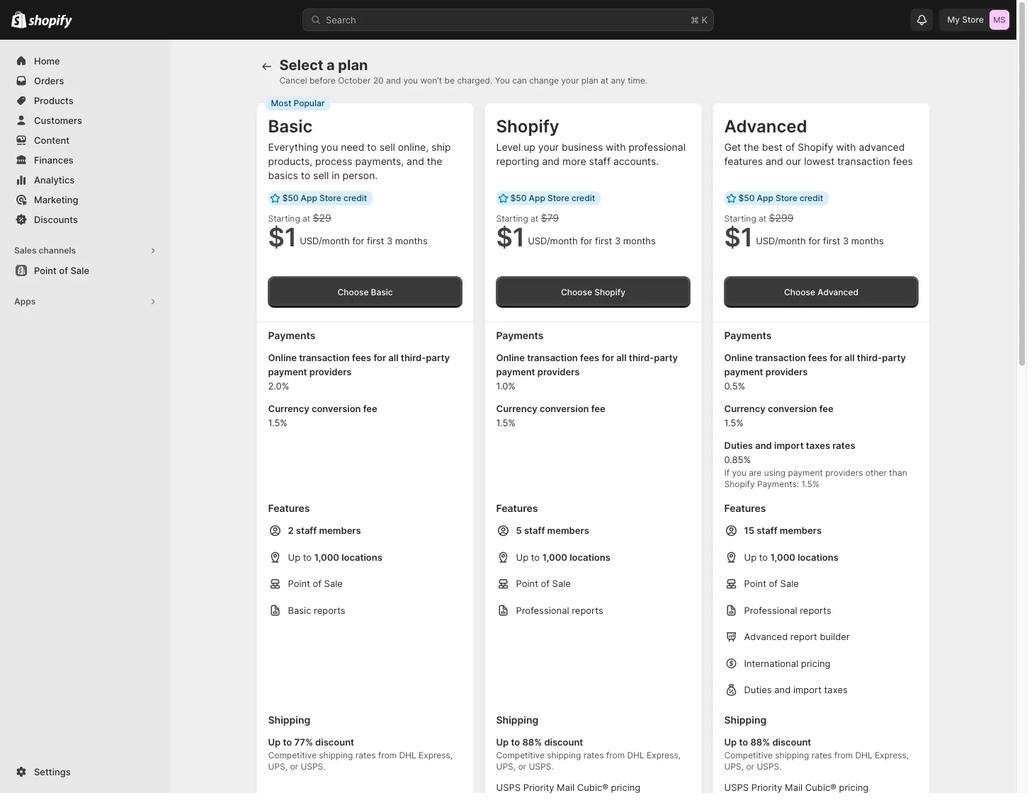 Task type: locate. For each thing, give the bounding box(es) containing it.
apps button
[[9, 292, 162, 312]]

your inside 'select a plan cancel before october 20 and you won't be charged. you can change your plan at any time.'
[[562, 75, 579, 86]]

3 inside starting at $79 $1 usd/month for first 3 months
[[615, 236, 621, 247]]

2 first from the left
[[595, 236, 613, 247]]

features
[[268, 503, 310, 515], [496, 503, 538, 515], [725, 503, 767, 515]]

3 1,000 from the left
[[771, 552, 796, 563]]

staff right 2
[[296, 526, 317, 537]]

at left the $29
[[303, 214, 311, 224]]

than
[[890, 468, 908, 478]]

months inside starting at $299 $1 usd/month for first 3 months
[[852, 236, 884, 247]]

competitive for shopify
[[496, 751, 545, 761]]

3 $1 from the left
[[725, 221, 754, 252]]

2 horizontal spatial discount
[[773, 737, 812, 748]]

shopify up lowest
[[798, 141, 834, 153]]

1 horizontal spatial your
[[562, 75, 579, 86]]

discount
[[315, 737, 354, 748], [545, 737, 584, 748], [773, 737, 812, 748]]

0 horizontal spatial conversion
[[312, 404, 361, 415]]

2 shipping from the left
[[547, 751, 581, 761]]

and down international pricing
[[775, 685, 791, 696]]

sell up 'payments,' at the top left of the page
[[380, 141, 395, 153]]

2 vertical spatial advanced
[[745, 632, 788, 643]]

usd/month down the $29
[[300, 236, 350, 247]]

1 horizontal spatial fee
[[592, 404, 606, 415]]

0 horizontal spatial members
[[319, 526, 361, 537]]

october
[[338, 75, 371, 86]]

2 or from the left
[[518, 762, 527, 772]]

3 currency conversion fee 1.5% from the left
[[725, 404, 834, 429]]

0 horizontal spatial 1,000
[[315, 552, 340, 563]]

3 online from the left
[[725, 353, 753, 364]]

$50 app store credit up $299
[[739, 193, 824, 203]]

duties up 0.85%
[[725, 440, 753, 451]]

$50 app store credit up the $79 at the top right of page
[[511, 193, 595, 203]]

months up 'choose basic' link
[[395, 236, 428, 247]]

payment for 2.0%
[[268, 367, 307, 378]]

fees inside online transaction fees for all third-party payment providers 0.5%
[[809, 353, 828, 364]]

everything
[[268, 141, 318, 153]]

locations down 15 staff members
[[798, 552, 839, 563]]

1 horizontal spatial 88%
[[751, 737, 771, 748]]

first inside starting at $29 $1 usd/month for first 3 months
[[367, 236, 384, 247]]

1 horizontal spatial $50 app store credit
[[511, 193, 595, 203]]

3 usps. from the left
[[757, 762, 782, 772]]

point of sale
[[34, 265, 89, 276], [288, 579, 343, 590], [516, 579, 571, 590], [745, 579, 799, 590]]

staff down business
[[589, 156, 611, 168]]

3 payments from the left
[[725, 330, 772, 342]]

1 horizontal spatial or
[[518, 762, 527, 772]]

1 usd/month from the left
[[300, 236, 350, 247]]

app up the $29
[[301, 193, 317, 203]]

$1 left $299
[[725, 221, 754, 252]]

2 horizontal spatial you
[[732, 468, 747, 478]]

reports for shopify
[[572, 605, 604, 616]]

dhl inside up to 77% discount competitive shipping rates from dhl express, ups, or usps.
[[399, 751, 417, 761]]

express, for advanced
[[875, 751, 909, 761]]

1 ups, from the left
[[268, 762, 288, 772]]

features up 5 on the right of page
[[496, 503, 538, 515]]

my
[[948, 15, 960, 25]]

2 from from the left
[[607, 751, 625, 761]]

won't
[[421, 75, 442, 86]]

1 horizontal spatial currency
[[496, 404, 538, 415]]

3 choose from the left
[[785, 287, 816, 297]]

1 vertical spatial the
[[427, 156, 443, 168]]

2 features from the left
[[496, 503, 538, 515]]

features for advanced
[[725, 503, 767, 515]]

0 horizontal spatial currency
[[268, 404, 310, 415]]

all inside online transaction fees for all third-party payment providers 2.0%
[[389, 353, 399, 364]]

fee down online transaction fees for all third-party payment providers 1.0%
[[592, 404, 606, 415]]

1 vertical spatial you
[[321, 141, 338, 153]]

2 horizontal spatial 3
[[843, 236, 849, 247]]

at inside starting at $79 $1 usd/month for first 3 months
[[531, 214, 539, 224]]

3
[[387, 236, 393, 247], [615, 236, 621, 247], [843, 236, 849, 247]]

$50
[[282, 193, 299, 203], [511, 193, 527, 203], [739, 193, 755, 203]]

import up using
[[775, 440, 804, 451]]

payments up '0.5%'
[[725, 330, 772, 342]]

3 express, from the left
[[875, 751, 909, 761]]

up
[[524, 141, 536, 153]]

everything you need to sell online, ship products, process payments, and the basics to sell in person.
[[268, 141, 451, 182]]

duties inside list
[[745, 685, 772, 696]]

$50 app store credit for shopify
[[511, 193, 595, 203]]

2 usd/month from the left
[[528, 236, 578, 247]]

0 vertical spatial advanced
[[725, 116, 808, 136]]

$50 for shopify
[[511, 193, 527, 203]]

payment inside online transaction fees for all third-party payment providers 1.0%
[[496, 367, 536, 378]]

point down '15'
[[745, 579, 767, 590]]

0 horizontal spatial you
[[321, 141, 338, 153]]

1 horizontal spatial $50
[[511, 193, 527, 203]]

up to 1,000 locations
[[288, 552, 383, 563], [516, 552, 611, 563], [745, 552, 839, 563]]

your right change
[[562, 75, 579, 86]]

1 horizontal spatial choose
[[561, 287, 593, 297]]

conversion down online transaction fees for all third-party payment providers 2.0%
[[312, 404, 361, 415]]

3 first from the left
[[824, 236, 841, 247]]

2 $1 from the left
[[496, 221, 525, 252]]

fees inside online transaction fees for all third-party payment providers 1.0%
[[580, 353, 600, 364]]

shopify inside get the best of shopify with advanced features and our lowest transaction fees
[[798, 141, 834, 153]]

months
[[395, 236, 428, 247], [624, 236, 656, 247], [852, 236, 884, 247]]

0 horizontal spatial all
[[389, 353, 399, 364]]

usps. inside up to 77% discount competitive shipping rates from dhl express, ups, or usps.
[[301, 762, 326, 772]]

up to 88% discount list
[[496, 736, 691, 794], [725, 736, 919, 794]]

of down 15 staff members
[[769, 579, 778, 590]]

of for online transaction fees for all third-party payment providers 0.5%
[[769, 579, 778, 590]]

duties and import taxes
[[745, 685, 848, 696]]

for inside online transaction fees for all third-party payment providers 0.5%
[[830, 353, 843, 364]]

1.5% down 1.0%
[[496, 418, 516, 429]]

1 starting from the left
[[268, 214, 300, 224]]

locations down 5 staff members
[[570, 552, 611, 563]]

0 horizontal spatial months
[[395, 236, 428, 247]]

0 vertical spatial sell
[[380, 141, 395, 153]]

1 horizontal spatial usps.
[[529, 762, 554, 772]]

1 3 from the left
[[387, 236, 393, 247]]

usps. for shopify
[[529, 762, 554, 772]]

3 up choose shopify
[[615, 236, 621, 247]]

1 horizontal spatial online
[[496, 353, 525, 364]]

2 horizontal spatial $50
[[739, 193, 755, 203]]

1.5% inside duties and import taxes rates 0.85% if you are using payment providers other than shopify payments: 1.5%
[[802, 479, 820, 489]]

$50 down basics
[[282, 193, 299, 203]]

2 horizontal spatial party
[[883, 353, 906, 364]]

all inside online transaction fees for all third-party payment providers 1.0%
[[617, 353, 627, 364]]

shopify
[[496, 116, 560, 136], [798, 141, 834, 153], [595, 287, 626, 297], [725, 479, 755, 489]]

3 $50 app store credit from the left
[[739, 193, 824, 203]]

2 conversion from the left
[[540, 404, 589, 415]]

conversion for shopify
[[540, 404, 589, 415]]

0 vertical spatial import
[[775, 440, 804, 451]]

1 horizontal spatial with
[[837, 141, 857, 153]]

fee for advanced
[[820, 404, 834, 415]]

the inside everything you need to sell online, ship products, process payments, and the basics to sell in person.
[[427, 156, 443, 168]]

competitive inside up to 77% discount competitive shipping rates from dhl express, ups, or usps.
[[268, 751, 317, 761]]

starting inside starting at $299 $1 usd/month for first 3 months
[[725, 214, 757, 224]]

list
[[268, 351, 462, 490], [496, 351, 691, 490], [725, 351, 919, 490], [268, 524, 462, 702], [496, 524, 691, 702], [725, 524, 919, 702]]

app
[[301, 193, 317, 203], [529, 193, 546, 203], [757, 193, 774, 203]]

sale down 15 staff members
[[781, 579, 799, 590]]

locations down 2 staff members
[[342, 552, 383, 563]]

3 for basic
[[387, 236, 393, 247]]

payment up the '2.0%' on the top left of the page
[[268, 367, 307, 378]]

3 currency from the left
[[725, 404, 766, 415]]

to inside up to 77% discount competitive shipping rates from dhl express, ups, or usps.
[[283, 737, 292, 748]]

1 with from the left
[[606, 141, 626, 153]]

reports for advanced
[[800, 605, 832, 616]]

your right up
[[539, 141, 559, 153]]

0 vertical spatial the
[[744, 141, 760, 153]]

usd/month down $299
[[756, 236, 806, 247]]

of inside 'link'
[[59, 265, 68, 276]]

taxes for duties and import taxes rates 0.85% if you are using payment providers other than shopify payments: 1.5%
[[806, 440, 831, 451]]

pricing
[[801, 658, 831, 669]]

2 horizontal spatial members
[[780, 526, 822, 537]]

point for online transaction fees for all third-party payment providers 0.5%
[[745, 579, 767, 590]]

providers inside duties and import taxes rates 0.85% if you are using payment providers other than shopify payments: 1.5%
[[826, 468, 864, 478]]

fee down online transaction fees for all third-party payment providers 2.0%
[[363, 404, 378, 415]]

2 up to 88% discount list from the left
[[725, 736, 919, 794]]

1 online from the left
[[268, 353, 297, 364]]

1 credit from the left
[[344, 193, 367, 203]]

basic inside list
[[288, 605, 311, 616]]

you
[[495, 75, 510, 86]]

for up "choose basic"
[[353, 236, 365, 247]]

store right my
[[963, 15, 984, 25]]

features
[[725, 156, 763, 168]]

2 horizontal spatial usps.
[[757, 762, 782, 772]]

duties inside duties and import taxes rates 0.85% if you are using payment providers other than shopify payments: 1.5%
[[725, 440, 753, 451]]

1 app from the left
[[301, 193, 317, 203]]

2 vertical spatial basic
[[288, 605, 311, 616]]

1 horizontal spatial shipping
[[547, 751, 581, 761]]

2 horizontal spatial $50 app store credit
[[739, 193, 824, 203]]

fees down 'choose basic' link
[[352, 353, 372, 364]]

you right if
[[732, 468, 747, 478]]

members right '15'
[[780, 526, 822, 537]]

$50 app store credit
[[282, 193, 367, 203], [511, 193, 595, 203], [739, 193, 824, 203]]

1 dhl from the left
[[399, 751, 417, 761]]

3 months from the left
[[852, 236, 884, 247]]

0 horizontal spatial locations
[[342, 552, 383, 563]]

2 locations from the left
[[570, 552, 611, 563]]

1 horizontal spatial 3
[[615, 236, 621, 247]]

1,000 for advanced
[[771, 552, 796, 563]]

store up $299
[[776, 193, 798, 203]]

1 horizontal spatial months
[[624, 236, 656, 247]]

currency conversion fee 1.5% down the '2.0%' on the top left of the page
[[268, 404, 378, 429]]

2 third- from the left
[[629, 353, 654, 364]]

0 vertical spatial plan
[[338, 56, 368, 74]]

1 up to 88% discount list from the left
[[496, 736, 691, 794]]

select
[[280, 56, 324, 74]]

2 party from the left
[[654, 353, 678, 364]]

2 horizontal spatial payments
[[725, 330, 772, 342]]

in
[[332, 170, 340, 182]]

0 horizontal spatial starting
[[268, 214, 300, 224]]

and left "more"
[[542, 156, 560, 168]]

competitive
[[268, 751, 317, 761], [496, 751, 545, 761], [725, 751, 773, 761]]

1 first from the left
[[367, 236, 384, 247]]

0 horizontal spatial $1
[[268, 221, 297, 252]]

1 choose from the left
[[338, 287, 369, 297]]

of up basic reports
[[313, 579, 322, 590]]

of up our
[[786, 141, 795, 153]]

if
[[725, 468, 730, 478]]

1 horizontal spatial sell
[[380, 141, 395, 153]]

up to 1,000 locations down 5 staff members
[[516, 552, 611, 563]]

currency
[[268, 404, 310, 415], [496, 404, 538, 415], [725, 404, 766, 415]]

fees inside online transaction fees for all third-party payment providers 2.0%
[[352, 353, 372, 364]]

my store image
[[990, 10, 1010, 30]]

1 horizontal spatial from
[[607, 751, 625, 761]]

up
[[288, 552, 301, 563], [516, 552, 529, 563], [745, 552, 757, 563], [268, 737, 281, 748], [496, 737, 509, 748], [725, 737, 737, 748]]

of for online transaction fees for all third-party payment providers 1.0%
[[541, 579, 550, 590]]

1 horizontal spatial app
[[529, 193, 546, 203]]

choose down starting at $29 $1 usd/month for first 3 months
[[338, 287, 369, 297]]

up to 1,000 locations down 15 staff members
[[745, 552, 839, 563]]

of
[[786, 141, 795, 153], [59, 265, 68, 276], [313, 579, 322, 590], [541, 579, 550, 590], [769, 579, 778, 590]]

party inside online transaction fees for all third-party payment providers 0.5%
[[883, 353, 906, 364]]

providers inside online transaction fees for all third-party payment providers 0.5%
[[766, 367, 808, 378]]

any
[[611, 75, 626, 86]]

payments
[[268, 330, 316, 342], [496, 330, 544, 342], [725, 330, 772, 342]]

2 ups, from the left
[[496, 762, 516, 772]]

payment for 0.5%
[[725, 367, 764, 378]]

2 up to 88% discount competitive shipping rates from dhl express, ups, or usps. from the left
[[725, 737, 909, 772]]

1 vertical spatial plan
[[582, 75, 599, 86]]

0 horizontal spatial payments
[[268, 330, 316, 342]]

0 horizontal spatial usps.
[[301, 762, 326, 772]]

level
[[496, 141, 521, 153]]

2 horizontal spatial up to 1,000 locations
[[745, 552, 839, 563]]

2 currency conversion fee 1.5% from the left
[[496, 404, 606, 429]]

3 competitive from the left
[[725, 751, 773, 761]]

3 up to 1,000 locations from the left
[[745, 552, 839, 563]]

$1
[[268, 221, 297, 252], [496, 221, 525, 252], [725, 221, 754, 252]]

2 discount from the left
[[545, 737, 584, 748]]

0 horizontal spatial usd/month
[[300, 236, 350, 247]]

store
[[963, 15, 984, 25], [320, 193, 341, 203], [548, 193, 570, 203], [776, 193, 798, 203]]

dhl for shopify
[[628, 751, 645, 761]]

all for advanced
[[845, 353, 855, 364]]

$1 inside starting at $29 $1 usd/month for first 3 months
[[268, 221, 297, 252]]

transaction inside online transaction fees for all third-party payment providers 1.0%
[[527, 353, 578, 364]]

point of sale for online transaction fees for all third-party payment providers 0.5%
[[745, 579, 799, 590]]

for up choose advanced
[[809, 236, 821, 247]]

3 $50 from the left
[[739, 193, 755, 203]]

0 horizontal spatial app
[[301, 193, 317, 203]]

1 horizontal spatial reports
[[572, 605, 604, 616]]

third- inside online transaction fees for all third-party payment providers 1.0%
[[629, 353, 654, 364]]

2 members from the left
[[548, 526, 590, 537]]

1 reports from the left
[[314, 605, 346, 616]]

store for shopify
[[548, 193, 570, 203]]

import inside duties and import taxes rates 0.85% if you are using payment providers other than shopify payments: 1.5%
[[775, 440, 804, 451]]

to
[[367, 141, 377, 153], [301, 170, 311, 182], [303, 552, 312, 563], [531, 552, 540, 563], [760, 552, 768, 563], [283, 737, 292, 748], [511, 737, 520, 748], [740, 737, 749, 748]]

professional for advanced
[[745, 605, 798, 616]]

1 horizontal spatial features
[[496, 503, 538, 515]]

2 vertical spatial you
[[732, 468, 747, 478]]

with inside level up your business with professional reporting and more staff accounts.
[[606, 141, 626, 153]]

ups,
[[268, 762, 288, 772], [496, 762, 516, 772], [725, 762, 744, 772]]

discount for shopify
[[545, 737, 584, 748]]

app for advanced
[[757, 193, 774, 203]]

1 members from the left
[[319, 526, 361, 537]]

1 professional from the left
[[516, 605, 570, 616]]

2 horizontal spatial starting
[[725, 214, 757, 224]]

1,000
[[315, 552, 340, 563], [543, 552, 568, 563], [771, 552, 796, 563]]

store up the $79 at the top right of page
[[548, 193, 570, 203]]

sale
[[70, 265, 89, 276], [324, 579, 343, 590], [553, 579, 571, 590], [781, 579, 799, 590]]

transaction inside get the best of shopify with advanced features and our lowest transaction fees
[[838, 156, 891, 168]]

competitive for advanced
[[725, 751, 773, 761]]

0 horizontal spatial $50 app store credit
[[282, 193, 367, 203]]

1 all from the left
[[389, 353, 399, 364]]

providers inside online transaction fees for all third-party payment providers 1.0%
[[538, 367, 580, 378]]

online inside online transaction fees for all third-party payment providers 1.0%
[[496, 353, 525, 364]]

conversion for advanced
[[768, 404, 818, 415]]

third- inside online transaction fees for all third-party payment providers 0.5%
[[857, 353, 883, 364]]

payment up 1.0%
[[496, 367, 536, 378]]

online inside online transaction fees for all third-party payment providers 0.5%
[[725, 353, 753, 364]]

3 up choose advanced
[[843, 236, 849, 247]]

and inside level up your business with professional reporting and more staff accounts.
[[542, 156, 560, 168]]

2 months from the left
[[624, 236, 656, 247]]

conversion
[[312, 404, 361, 415], [540, 404, 589, 415], [768, 404, 818, 415]]

1 conversion from the left
[[312, 404, 361, 415]]

be
[[445, 75, 455, 86]]

currency for shopify
[[496, 404, 538, 415]]

members for shopify
[[548, 526, 590, 537]]

$79
[[541, 212, 559, 224]]

online
[[268, 353, 297, 364], [496, 353, 525, 364], [725, 353, 753, 364]]

transaction
[[838, 156, 891, 168], [299, 353, 350, 364], [527, 353, 578, 364], [756, 353, 806, 364]]

for up choose shopify
[[581, 236, 593, 247]]

$1 inside starting at $299 $1 usd/month for first 3 months
[[725, 221, 754, 252]]

1 competitive from the left
[[268, 751, 317, 761]]

2 all from the left
[[617, 353, 627, 364]]

starting left the $29
[[268, 214, 300, 224]]

2
[[288, 526, 294, 537]]

1.5% down the '2.0%' on the top left of the page
[[268, 418, 288, 429]]

from
[[378, 751, 397, 761], [607, 751, 625, 761], [835, 751, 853, 761]]

shopify up up
[[496, 116, 560, 136]]

1 horizontal spatial party
[[654, 353, 678, 364]]

point of sale down 5 staff members
[[516, 579, 571, 590]]

currency conversion fee 1.5% down '0.5%'
[[725, 404, 834, 429]]

2 horizontal spatial all
[[845, 353, 855, 364]]

transaction for online transaction fees for all third-party payment providers 0.5%
[[756, 353, 806, 364]]

members right 5 on the right of page
[[548, 526, 590, 537]]

3 inside starting at $299 $1 usd/month for first 3 months
[[843, 236, 849, 247]]

shipping
[[268, 714, 311, 726], [496, 714, 539, 726], [725, 714, 767, 726]]

duties for duties and import taxes
[[745, 685, 772, 696]]

choose for advanced
[[785, 287, 816, 297]]

2 horizontal spatial credit
[[800, 193, 824, 203]]

0 horizontal spatial up to 1,000 locations
[[288, 552, 383, 563]]

usd/month inside starting at $299 $1 usd/month for first 3 months
[[756, 236, 806, 247]]

0 horizontal spatial third-
[[401, 353, 426, 364]]

0.5%
[[725, 381, 746, 392]]

1 horizontal spatial professional
[[745, 605, 798, 616]]

first up choose advanced
[[824, 236, 841, 247]]

2 horizontal spatial app
[[757, 193, 774, 203]]

transaction inside online transaction fees for all third-party payment providers 0.5%
[[756, 353, 806, 364]]

the
[[744, 141, 760, 153], [427, 156, 443, 168]]

1 horizontal spatial currency conversion fee 1.5%
[[496, 404, 606, 429]]

0 horizontal spatial party
[[426, 353, 450, 364]]

3 3 from the left
[[843, 236, 849, 247]]

of down channels
[[59, 265, 68, 276]]

search
[[326, 14, 356, 25]]

you left won't
[[404, 75, 418, 86]]

orders
[[34, 75, 64, 86]]

2 up to 1,000 locations from the left
[[516, 552, 611, 563]]

taxes inside list
[[825, 685, 848, 696]]

third- for advanced
[[857, 353, 883, 364]]

shipping for advanced
[[776, 751, 810, 761]]

point of sale down 15 staff members
[[745, 579, 799, 590]]

starting inside starting at $29 $1 usd/month for first 3 months
[[268, 214, 300, 224]]

1 from from the left
[[378, 751, 397, 761]]

staff inside level up your business with professional reporting and more staff accounts.
[[589, 156, 611, 168]]

at inside 'select a plan cancel before october 20 and you won't be charged. you can change your plan at any time.'
[[601, 75, 609, 86]]

2 shipping from the left
[[496, 714, 539, 726]]

2 dhl from the left
[[628, 751, 645, 761]]

international
[[745, 658, 799, 669]]

currency conversion fee 1.5% for shopify
[[496, 404, 606, 429]]

third-
[[401, 353, 426, 364], [629, 353, 654, 364], [857, 353, 883, 364]]

features up '15'
[[725, 503, 767, 515]]

marketing
[[34, 194, 78, 205]]

party
[[426, 353, 450, 364], [654, 353, 678, 364], [883, 353, 906, 364]]

for down choose advanced link
[[830, 353, 843, 364]]

3 or from the left
[[747, 762, 755, 772]]

point for online transaction fees for all third-party payment providers 1.0%
[[516, 579, 539, 590]]

0 horizontal spatial from
[[378, 751, 397, 761]]

1.5% for online transaction fees for all third-party payment providers 2.0%
[[268, 418, 288, 429]]

ship
[[432, 141, 451, 153]]

party inside online transaction fees for all third-party payment providers 1.0%
[[654, 353, 678, 364]]

choose down starting at $79 $1 usd/month for first 3 months
[[561, 287, 593, 297]]

taxes inside duties and import taxes rates 0.85% if you are using payment providers other than shopify payments: 1.5%
[[806, 440, 831, 451]]

fees for online transaction fees for all third-party payment providers 1.0%
[[580, 353, 600, 364]]

0 horizontal spatial dhl
[[399, 751, 417, 761]]

0 horizontal spatial your
[[539, 141, 559, 153]]

fees for online transaction fees for all third-party payment providers 0.5%
[[809, 353, 828, 364]]

choose for basic
[[338, 287, 369, 297]]

2 starting from the left
[[496, 214, 529, 224]]

cancel
[[280, 75, 307, 86]]

2 express, from the left
[[647, 751, 681, 761]]

members
[[319, 526, 361, 537], [548, 526, 590, 537], [780, 526, 822, 537]]

0 horizontal spatial with
[[606, 141, 626, 153]]

1 $1 from the left
[[268, 221, 297, 252]]

1.0%
[[496, 381, 516, 392]]

and right 20
[[386, 75, 401, 86]]

0 horizontal spatial 88%
[[523, 737, 542, 748]]

at inside starting at $299 $1 usd/month for first 3 months
[[759, 214, 767, 224]]

for down 'choose basic' link
[[374, 353, 386, 364]]

locations for shopify
[[570, 552, 611, 563]]

0 horizontal spatial or
[[290, 762, 298, 772]]

2 payments from the left
[[496, 330, 544, 342]]

$1 left the $79 at the top right of page
[[496, 221, 525, 252]]

0 horizontal spatial currency conversion fee 1.5%
[[268, 404, 378, 429]]

$50 down features at the right
[[739, 193, 755, 203]]

88% for shopify
[[523, 737, 542, 748]]

1 party from the left
[[426, 353, 450, 364]]

2 fee from the left
[[592, 404, 606, 415]]

1 horizontal spatial competitive
[[496, 751, 545, 761]]

for inside starting at $79 $1 usd/month for first 3 months
[[581, 236, 593, 247]]

online up the '2.0%' on the top left of the page
[[268, 353, 297, 364]]

2 online from the left
[[496, 353, 525, 364]]

shipping for shopify
[[496, 714, 539, 726]]

you inside everything you need to sell online, ship products, process payments, and the basics to sell in person.
[[321, 141, 338, 153]]

professional reports
[[516, 605, 604, 616], [745, 605, 832, 616]]

3 inside starting at $29 $1 usd/month for first 3 months
[[387, 236, 393, 247]]

point up basic reports
[[288, 579, 310, 590]]

2 1,000 from the left
[[543, 552, 568, 563]]

months for advanced
[[852, 236, 884, 247]]

2 credit from the left
[[572, 193, 595, 203]]

the up features at the right
[[744, 141, 760, 153]]

1,000 down 2 staff members
[[315, 552, 340, 563]]

3 shipping from the left
[[776, 751, 810, 761]]

2 horizontal spatial $1
[[725, 221, 754, 252]]

at left any
[[601, 75, 609, 86]]

at left the $79 at the top right of page
[[531, 214, 539, 224]]

2 horizontal spatial express,
[[875, 751, 909, 761]]

2 usps. from the left
[[529, 762, 554, 772]]

and up are
[[756, 440, 772, 451]]

3 all from the left
[[845, 353, 855, 364]]

payments for shopify
[[496, 330, 544, 342]]

at inside starting at $29 $1 usd/month for first 3 months
[[303, 214, 311, 224]]

currency for advanced
[[725, 404, 766, 415]]

1 88% from the left
[[523, 737, 542, 748]]

2 reports from the left
[[572, 605, 604, 616]]

0 horizontal spatial shipping
[[319, 751, 353, 761]]

$50 for basic
[[282, 193, 299, 203]]

shopify image
[[29, 15, 72, 29]]

0 horizontal spatial professional reports
[[516, 605, 604, 616]]

point of sale link
[[9, 261, 162, 281]]

sale inside 'link'
[[70, 265, 89, 276]]

2 app from the left
[[529, 193, 546, 203]]

3 reports from the left
[[800, 605, 832, 616]]

months inside starting at $29 $1 usd/month for first 3 months
[[395, 236, 428, 247]]

fees
[[893, 156, 914, 168], [352, 353, 372, 364], [580, 353, 600, 364], [809, 353, 828, 364]]

content
[[34, 135, 70, 146]]

0 horizontal spatial $50
[[282, 193, 299, 203]]

rates inside duties and import taxes rates 0.85% if you are using payment providers other than shopify payments: 1.5%
[[833, 440, 856, 451]]

1 vertical spatial duties
[[745, 685, 772, 696]]

2 $50 from the left
[[511, 193, 527, 203]]

shipping for shopify
[[547, 751, 581, 761]]

usd/month inside starting at $79 $1 usd/month for first 3 months
[[528, 236, 578, 247]]

plan left any
[[582, 75, 599, 86]]

providers inside online transaction fees for all third-party payment providers 2.0%
[[310, 367, 352, 378]]

point of sale down channels
[[34, 265, 89, 276]]

shopify down if
[[725, 479, 755, 489]]

from for advanced
[[835, 751, 853, 761]]

2 3 from the left
[[615, 236, 621, 247]]

$50 app store credit up the $29
[[282, 193, 367, 203]]

$1 for basic
[[268, 221, 297, 252]]

1,000 down 15 staff members
[[771, 552, 796, 563]]

with left advanced
[[837, 141, 857, 153]]

sale for online transaction fees for all third-party payment providers 1.0%
[[553, 579, 571, 590]]

1 professional reports from the left
[[516, 605, 604, 616]]

duties down international
[[745, 685, 772, 696]]

charged.
[[457, 75, 493, 86]]

payments for advanced
[[725, 330, 772, 342]]

sale up basic reports
[[324, 579, 343, 590]]

transaction for online transaction fees for all third-party payment providers 1.0%
[[527, 353, 578, 364]]

all
[[389, 353, 399, 364], [617, 353, 627, 364], [845, 353, 855, 364]]

fees down choose shopify link
[[580, 353, 600, 364]]

3 features from the left
[[725, 503, 767, 515]]

conversion down online transaction fees for all third-party payment providers 0.5% at the right of the page
[[768, 404, 818, 415]]

0 horizontal spatial up to 88% discount competitive shipping rates from dhl express, ups, or usps.
[[496, 737, 681, 772]]

starting left $299
[[725, 214, 757, 224]]

0 vertical spatial taxes
[[806, 440, 831, 451]]

1 vertical spatial basic
[[371, 287, 393, 297]]

payment for 1.0%
[[496, 367, 536, 378]]

for down choose shopify link
[[602, 353, 615, 364]]

1 express, from the left
[[419, 751, 453, 761]]

up to 88% discount list for shopify
[[496, 736, 691, 794]]

can
[[513, 75, 527, 86]]

up to 88% discount list for advanced
[[725, 736, 919, 794]]

fees inside get the best of shopify with advanced features and our lowest transaction fees
[[893, 156, 914, 168]]

1 or from the left
[[290, 762, 298, 772]]

at
[[601, 75, 609, 86], [303, 214, 311, 224], [531, 214, 539, 224], [759, 214, 767, 224]]

3 conversion from the left
[[768, 404, 818, 415]]

first inside starting at $299 $1 usd/month for first 3 months
[[824, 236, 841, 247]]

with up accounts.
[[606, 141, 626, 153]]

from inside up to 77% discount competitive shipping rates from dhl express, ups, or usps.
[[378, 751, 397, 761]]

1 third- from the left
[[401, 353, 426, 364]]

3 usd/month from the left
[[756, 236, 806, 247]]

starting inside starting at $79 $1 usd/month for first 3 months
[[496, 214, 529, 224]]

first for basic
[[367, 236, 384, 247]]

features up 2
[[268, 503, 310, 515]]

2 with from the left
[[837, 141, 857, 153]]

members right 2
[[319, 526, 361, 537]]

business
[[562, 141, 603, 153]]

1 horizontal spatial payments
[[496, 330, 544, 342]]

online inside online transaction fees for all third-party payment providers 2.0%
[[268, 353, 297, 364]]

choose down starting at $299 $1 usd/month for first 3 months
[[785, 287, 816, 297]]

point of sale up basic reports
[[288, 579, 343, 590]]

usd/month inside starting at $29 $1 usd/month for first 3 months
[[300, 236, 350, 247]]

providers for 0.5%
[[766, 367, 808, 378]]

payment inside online transaction fees for all third-party payment providers 0.5%
[[725, 367, 764, 378]]

1 horizontal spatial starting
[[496, 214, 529, 224]]

builder
[[820, 632, 850, 643]]

advanced up best
[[725, 116, 808, 136]]

1 horizontal spatial up to 88% discount list
[[725, 736, 919, 794]]

3 fee from the left
[[820, 404, 834, 415]]

payment inside online transaction fees for all third-party payment providers 2.0%
[[268, 367, 307, 378]]

months up choose shopify
[[624, 236, 656, 247]]

1.5%
[[268, 418, 288, 429], [496, 418, 516, 429], [725, 418, 744, 429], [802, 479, 820, 489]]

staff for online transaction fees for all third-party payment providers 2.0%
[[296, 526, 317, 537]]

1 shipping from the left
[[319, 751, 353, 761]]

1 horizontal spatial the
[[744, 141, 760, 153]]

3 dhl from the left
[[856, 751, 873, 761]]

before
[[310, 75, 336, 86]]

transaction inside online transaction fees for all third-party payment providers 2.0%
[[299, 353, 350, 364]]

2 88% from the left
[[751, 737, 771, 748]]

choose shopify
[[561, 287, 626, 297]]

starting left the $79 at the top right of page
[[496, 214, 529, 224]]

all inside online transaction fees for all third-party payment providers 0.5%
[[845, 353, 855, 364]]

1.5% for online transaction fees for all third-party payment providers 1.0%
[[496, 418, 516, 429]]

store up the $29
[[320, 193, 341, 203]]

party inside online transaction fees for all third-party payment providers 2.0%
[[426, 353, 450, 364]]

$50 down reporting
[[511, 193, 527, 203]]

staff right 5 on the right of page
[[524, 526, 545, 537]]

currency conversion fee 1.5%
[[268, 404, 378, 429], [496, 404, 606, 429], [725, 404, 834, 429]]

0 horizontal spatial features
[[268, 503, 310, 515]]

3 app from the left
[[757, 193, 774, 203]]

store for basic
[[320, 193, 341, 203]]

app for shopify
[[529, 193, 546, 203]]

3 members from the left
[[780, 526, 822, 537]]

usps.
[[301, 762, 326, 772], [529, 762, 554, 772], [757, 762, 782, 772]]

0 vertical spatial you
[[404, 75, 418, 86]]

1 1,000 from the left
[[315, 552, 340, 563]]

ups, inside up to 77% discount competitive shipping rates from dhl express, ups, or usps.
[[268, 762, 288, 772]]

customers link
[[9, 111, 162, 130]]

3 up "choose basic"
[[387, 236, 393, 247]]

3 shipping from the left
[[725, 714, 767, 726]]

1 vertical spatial taxes
[[825, 685, 848, 696]]

at for $29
[[303, 214, 311, 224]]

2 staff members
[[288, 526, 361, 537]]

advanced inside list
[[745, 632, 788, 643]]

locations for advanced
[[798, 552, 839, 563]]

2 horizontal spatial 1,000
[[771, 552, 796, 563]]

1 vertical spatial import
[[794, 685, 822, 696]]

0 horizontal spatial reports
[[314, 605, 346, 616]]

express, inside up to 77% discount competitive shipping rates from dhl express, ups, or usps.
[[419, 751, 453, 761]]

staff
[[589, 156, 611, 168], [296, 526, 317, 537], [524, 526, 545, 537], [757, 526, 778, 537]]

1 horizontal spatial members
[[548, 526, 590, 537]]

2 professional reports from the left
[[745, 605, 832, 616]]

payment up payments:
[[789, 468, 823, 478]]

0 horizontal spatial 3
[[387, 236, 393, 247]]

up inside up to 77% discount competitive shipping rates from dhl express, ups, or usps.
[[268, 737, 281, 748]]

0 horizontal spatial choose
[[338, 287, 369, 297]]

3 third- from the left
[[857, 353, 883, 364]]

2 horizontal spatial ups,
[[725, 762, 744, 772]]

up to 1,000 locations for shopify
[[516, 552, 611, 563]]

0 horizontal spatial ups,
[[268, 762, 288, 772]]

2 horizontal spatial from
[[835, 751, 853, 761]]

all for shopify
[[617, 353, 627, 364]]

choose
[[338, 287, 369, 297], [561, 287, 593, 297], [785, 287, 816, 297]]



Task type: vqa. For each thing, say whether or not it's contained in the screenshot.
$50 App Store credit related to Advanced
yes



Task type: describe. For each thing, give the bounding box(es) containing it.
person.
[[343, 170, 378, 182]]

point inside 'link'
[[34, 265, 57, 276]]

our
[[786, 156, 802, 168]]

usd/month for advanced
[[756, 236, 806, 247]]

point of sale inside 'link'
[[34, 265, 89, 276]]

usd/month for basic
[[300, 236, 350, 247]]

$1 for advanced
[[725, 221, 754, 252]]

$50 app store credit for basic
[[282, 193, 367, 203]]

import for duties and import taxes rates 0.85% if you are using payment providers other than shopify payments: 1.5%
[[775, 440, 804, 451]]

features for shopify
[[496, 503, 538, 515]]

shipping for advanced
[[725, 714, 767, 726]]

products link
[[9, 91, 162, 111]]

point of sale for online transaction fees for all third-party payment providers 2.0%
[[288, 579, 343, 590]]

at for $79
[[531, 214, 539, 224]]

report
[[791, 632, 818, 643]]

home link
[[9, 51, 162, 71]]

basic for basic
[[268, 116, 313, 136]]

for inside starting at $29 $1 usd/month for first 3 months
[[353, 236, 365, 247]]

need
[[341, 141, 365, 153]]

discounts
[[34, 214, 78, 225]]

up to 88% discount competitive shipping rates from dhl express, ups, or usps. for advanced
[[725, 737, 909, 772]]

choose advanced link
[[725, 277, 919, 308]]

members for advanced
[[780, 526, 822, 537]]

77%
[[294, 737, 313, 748]]

you inside 'select a plan cancel before october 20 and you won't be charged. you can change your plan at any time.'
[[404, 75, 418, 86]]

time.
[[628, 75, 648, 86]]

$50 for advanced
[[739, 193, 755, 203]]

advanced
[[859, 141, 905, 153]]

finances link
[[9, 150, 162, 170]]

1 fee from the left
[[363, 404, 378, 415]]

you inside duties and import taxes rates 0.85% if you are using payment providers other than shopify payments: 1.5%
[[732, 468, 747, 478]]

credit for shopify
[[572, 193, 595, 203]]

or inside up to 77% discount competitive shipping rates from dhl express, ups, or usps.
[[290, 762, 298, 772]]

⌘
[[691, 14, 699, 25]]

third- for shopify
[[629, 353, 654, 364]]

1 features from the left
[[268, 503, 310, 515]]

list containing 15 staff members
[[725, 524, 919, 702]]

lowest
[[805, 156, 835, 168]]

choose basic
[[338, 287, 393, 297]]

change
[[529, 75, 559, 86]]

k
[[702, 14, 708, 25]]

providers for 1.0%
[[538, 367, 580, 378]]

the inside get the best of shopify with advanced features and our lowest transaction fees
[[744, 141, 760, 153]]

settings
[[34, 767, 71, 778]]

app for basic
[[301, 193, 317, 203]]

professional
[[629, 141, 686, 153]]

up to 1,000 locations for advanced
[[745, 552, 839, 563]]

express, for shopify
[[647, 751, 681, 761]]

online transaction fees for all third-party payment providers 0.5%
[[725, 353, 906, 392]]

level up your business with professional reporting and more staff accounts.
[[496, 141, 686, 168]]

and inside get the best of shopify with advanced features and our lowest transaction fees
[[766, 156, 784, 168]]

0 horizontal spatial plan
[[338, 56, 368, 74]]

starting for advanced
[[725, 214, 757, 224]]

products,
[[268, 156, 313, 168]]

1 locations from the left
[[342, 552, 383, 563]]

$1 inside starting at $79 $1 usd/month for first 3 months
[[496, 221, 525, 252]]

or for advanced
[[747, 762, 755, 772]]

and inside list
[[775, 685, 791, 696]]

accounts.
[[614, 156, 659, 168]]

online for advanced
[[725, 353, 753, 364]]

basic for basic reports
[[288, 605, 311, 616]]

up to 88% discount competitive shipping rates from dhl express, ups, or usps. for shopify
[[496, 737, 681, 772]]

discount inside up to 77% discount competitive shipping rates from dhl express, ups, or usps.
[[315, 737, 354, 748]]

15 staff members
[[745, 526, 822, 537]]

for inside online transaction fees for all third-party payment providers 1.0%
[[602, 353, 615, 364]]

using
[[765, 468, 786, 478]]

credit for basic
[[344, 193, 367, 203]]

months inside starting at $79 $1 usd/month for first 3 months
[[624, 236, 656, 247]]

1 currency conversion fee 1.5% from the left
[[268, 404, 378, 429]]

fees for online transaction fees for all third-party payment providers 2.0%
[[352, 353, 372, 364]]

point of sale for online transaction fees for all third-party payment providers 1.0%
[[516, 579, 571, 590]]

currency conversion fee 1.5% for advanced
[[725, 404, 834, 429]]

$299
[[769, 212, 794, 224]]

most popular
[[271, 98, 325, 109]]

process
[[315, 156, 353, 168]]

store for advanced
[[776, 193, 798, 203]]

1 currency from the left
[[268, 404, 310, 415]]

payment inside duties and import taxes rates 0.85% if you are using payment providers other than shopify payments: 1.5%
[[789, 468, 823, 478]]

up to 77% discount competitive shipping rates from dhl express, ups, or usps.
[[268, 737, 453, 772]]

rates inside up to 77% discount competitive shipping rates from dhl express, ups, or usps.
[[356, 751, 376, 761]]

advanced report builder
[[745, 632, 850, 643]]

party for advanced
[[883, 353, 906, 364]]

settings link
[[9, 763, 162, 782]]

$50 app store credit for advanced
[[739, 193, 824, 203]]

⌘ k
[[691, 14, 708, 25]]

shipping inside up to 77% discount competitive shipping rates from dhl express, ups, or usps.
[[319, 751, 353, 761]]

with inside get the best of shopify with advanced features and our lowest transaction fees
[[837, 141, 857, 153]]

select a plan cancel before october 20 and you won't be charged. you can change your plan at any time.
[[280, 56, 648, 86]]

15
[[745, 526, 755, 537]]

providers for 2.0%
[[310, 367, 352, 378]]

starting at $79 $1 usd/month for first 3 months
[[496, 212, 656, 252]]

and inside everything you need to sell online, ship products, process payments, and the basics to sell in person.
[[407, 156, 424, 168]]

best
[[762, 141, 783, 153]]

apps
[[14, 297, 36, 307]]

list containing 2 staff members
[[268, 524, 462, 702]]

usps. for advanced
[[757, 762, 782, 772]]

analytics link
[[9, 170, 162, 190]]

and inside duties and import taxes rates 0.85% if you are using payment providers other than shopify payments: 1.5%
[[756, 440, 772, 451]]

list containing 5 staff members
[[496, 524, 691, 702]]

of for online transaction fees for all third-party payment providers 2.0%
[[313, 579, 322, 590]]

online,
[[398, 141, 429, 153]]

other
[[866, 468, 887, 478]]

choose advanced
[[785, 287, 859, 297]]

most
[[271, 98, 292, 109]]

transaction for online transaction fees for all third-party payment providers 2.0%
[[299, 353, 350, 364]]

popular
[[294, 98, 325, 109]]

sales channels
[[14, 246, 76, 256]]

ups, for advanced
[[725, 762, 744, 772]]

content link
[[9, 130, 162, 150]]

payments:
[[758, 479, 800, 489]]

1 vertical spatial advanced
[[818, 287, 859, 297]]

for inside starting at $299 $1 usd/month for first 3 months
[[809, 236, 821, 247]]

duties for duties and import taxes rates 0.85% if you are using payment providers other than shopify payments: 1.5%
[[725, 440, 753, 451]]

point for online transaction fees for all third-party payment providers 2.0%
[[288, 579, 310, 590]]

1 payments from the left
[[268, 330, 316, 342]]

88% for advanced
[[751, 737, 771, 748]]

analytics
[[34, 174, 75, 185]]

finances
[[34, 155, 74, 165]]

first inside starting at $79 $1 usd/month for first 3 months
[[595, 236, 613, 247]]

$29
[[313, 212, 332, 224]]

for inside online transaction fees for all third-party payment providers 2.0%
[[374, 353, 386, 364]]

get the best of shopify with advanced features and our lowest transaction fees
[[725, 141, 914, 168]]

1 horizontal spatial plan
[[582, 75, 599, 86]]

2 choose from the left
[[561, 287, 593, 297]]

import for duties and import taxes
[[794, 685, 822, 696]]

shopify inside duties and import taxes rates 0.85% if you are using payment providers other than shopify payments: 1.5%
[[725, 479, 755, 489]]

starting at $299 $1 usd/month for first 3 months
[[725, 212, 884, 252]]

of inside get the best of shopify with advanced features and our lowest transaction fees
[[786, 141, 795, 153]]

advanced for advanced
[[725, 116, 808, 136]]

sales
[[14, 246, 37, 256]]

staff for online transaction fees for all third-party payment providers 1.0%
[[524, 526, 545, 537]]

2.0%
[[268, 381, 289, 392]]

advanced for advanced report builder
[[745, 632, 788, 643]]

months for basic
[[395, 236, 428, 247]]

professional reports for shopify
[[516, 605, 604, 616]]

online transaction fees for all third-party payment providers 1.0%
[[496, 353, 678, 392]]

5
[[516, 526, 522, 537]]

at for $299
[[759, 214, 767, 224]]

from for shopify
[[607, 751, 625, 761]]

online for shopify
[[496, 353, 525, 364]]

are
[[749, 468, 762, 478]]

starting for basic
[[268, 214, 300, 224]]

professional reports for advanced
[[745, 605, 832, 616]]

discount for advanced
[[773, 737, 812, 748]]

home
[[34, 55, 60, 66]]

1 shipping from the left
[[268, 714, 311, 726]]

1 up to 1,000 locations from the left
[[288, 552, 383, 563]]

discounts link
[[9, 210, 162, 230]]

professional for shopify
[[516, 605, 570, 616]]

sale for online transaction fees for all third-party payment providers 2.0%
[[324, 579, 343, 590]]

international pricing
[[745, 658, 831, 669]]

more
[[563, 156, 587, 168]]

or for shopify
[[518, 762, 527, 772]]

starting at $29 $1 usd/month for first 3 months
[[268, 212, 428, 252]]

party for shopify
[[654, 353, 678, 364]]

my store
[[948, 15, 984, 25]]

get
[[725, 141, 741, 153]]

first for advanced
[[824, 236, 841, 247]]

and inside 'select a plan cancel before october 20 and you won't be charged. you can change your plan at any time.'
[[386, 75, 401, 86]]

1 vertical spatial sell
[[313, 170, 329, 182]]

0.85%
[[725, 455, 751, 466]]

5 staff members
[[516, 526, 590, 537]]

taxes for duties and import taxes
[[825, 685, 848, 696]]

choose shopify link
[[496, 277, 691, 308]]

basic reports
[[288, 605, 346, 616]]

credit for advanced
[[800, 193, 824, 203]]

shopify down starting at $79 $1 usd/month for first 3 months
[[595, 287, 626, 297]]

duties and import taxes rates 0.85% if you are using payment providers other than shopify payments: 1.5%
[[725, 440, 908, 489]]

your inside level up your business with professional reporting and more staff accounts.
[[539, 141, 559, 153]]

third- inside online transaction fees for all third-party payment providers 2.0%
[[401, 353, 426, 364]]

point of sale button
[[0, 261, 170, 281]]

sales channels button
[[9, 241, 162, 261]]

shopify image
[[11, 11, 26, 28]]

channels
[[39, 246, 76, 256]]

3 for advanced
[[843, 236, 849, 247]]

fee for shopify
[[592, 404, 606, 415]]



